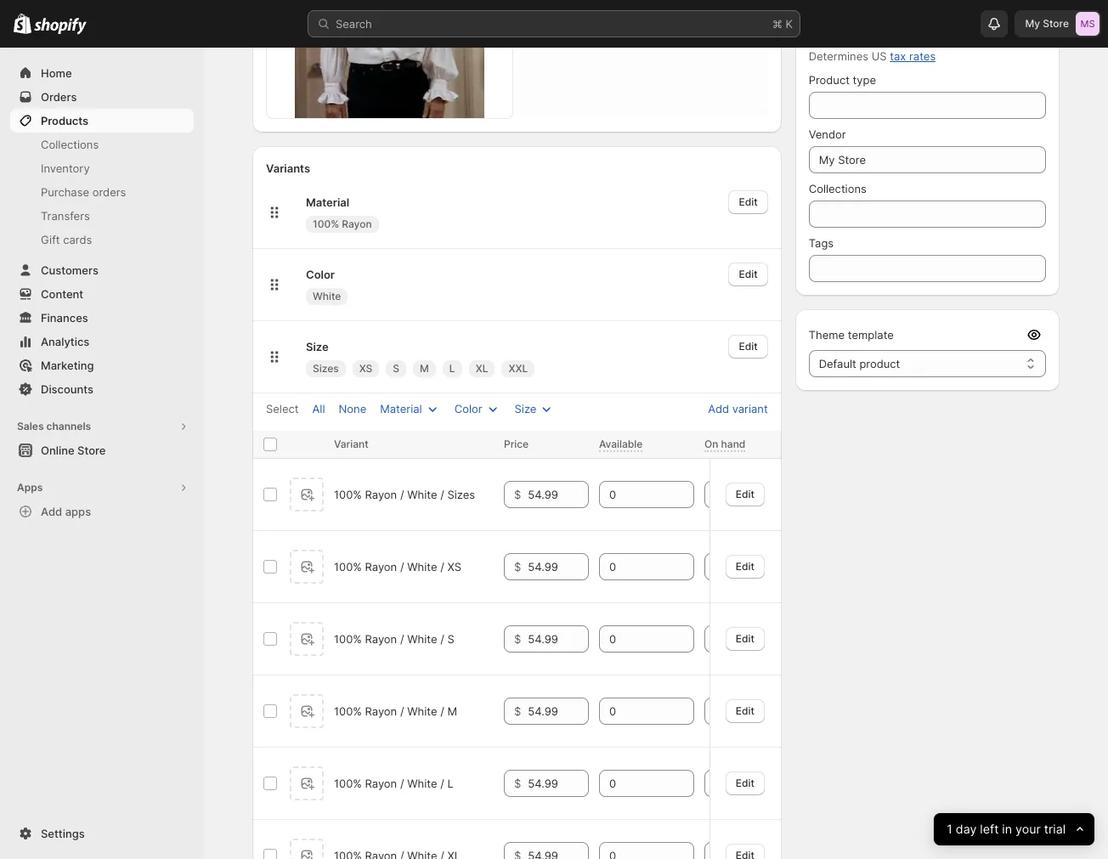 Task type: describe. For each thing, give the bounding box(es) containing it.
analytics link
[[10, 330, 194, 354]]

gift cards
[[41, 233, 92, 247]]

100% rayon
[[313, 218, 372, 231]]

1 day left in your trial
[[947, 822, 1066, 837]]

edit for edit link for 100% rayon / white / sizes
[[736, 488, 755, 501]]

100% rayon / white / sizes
[[334, 488, 475, 502]]

inventory
[[41, 162, 90, 175]]

marketing
[[41, 359, 94, 372]]

Tags text field
[[809, 255, 1047, 282]]

channels
[[46, 420, 91, 433]]

xl
[[476, 363, 488, 375]]

hand
[[722, 438, 746, 451]]

100% for 100% rayon / white / s
[[334, 633, 362, 647]]

online store button
[[0, 439, 204, 463]]

100% for 100% rayon / white / l
[[334, 778, 362, 791]]

white for 100% rayon / white / sizes
[[408, 488, 438, 502]]

$ for xs
[[515, 561, 522, 574]]

rayon for 100% rayon
[[342, 218, 372, 231]]

cards
[[63, 233, 92, 247]]

0 horizontal spatial m
[[420, 363, 429, 375]]

add variant button
[[698, 395, 779, 424]]

orders
[[92, 185, 126, 199]]

left
[[981, 822, 999, 837]]

⌘ k
[[773, 17, 793, 31]]

tax rates link
[[891, 49, 936, 63]]

0 vertical spatial collections
[[41, 138, 99, 151]]

day
[[956, 822, 977, 837]]

edit button for color
[[729, 263, 769, 287]]

100% rayon / white / m
[[334, 705, 458, 719]]

white for 100% rayon / white / s
[[408, 633, 438, 647]]

1 day left in your trial button
[[934, 814, 1095, 846]]

rates
[[910, 49, 936, 63]]

material button
[[370, 397, 451, 421]]

edit for color edit dropdown button
[[739, 268, 758, 281]]

k
[[786, 17, 793, 31]]

products
[[41, 114, 89, 128]]

0 horizontal spatial xs
[[359, 363, 373, 375]]

online store link
[[10, 439, 194, 463]]

add apps
[[41, 505, 91, 519]]

sales
[[17, 420, 44, 433]]

add for add apps
[[41, 505, 62, 519]]

vendor
[[809, 128, 847, 141]]

product type
[[809, 73, 877, 87]]

rayon for 100% rayon / white / l
[[365, 778, 397, 791]]

add variant
[[709, 403, 769, 416]]

0 vertical spatial size
[[306, 340, 329, 354]]

options element containing 100% rayon / white / m
[[334, 705, 458, 719]]

search
[[336, 17, 372, 31]]

marketing link
[[10, 354, 194, 378]]

edit link for 100% rayon / white / s
[[726, 627, 765, 651]]

trial
[[1045, 822, 1066, 837]]

material inside dropdown button
[[380, 403, 422, 416]]

collections link
[[10, 133, 194, 156]]

finances
[[41, 311, 88, 325]]

$ text field for s
[[528, 626, 589, 653]]

product
[[860, 357, 901, 371]]

rayon for 100% rayon / white / s
[[365, 633, 397, 647]]

Vendor text field
[[809, 146, 1047, 173]]

analytics
[[41, 335, 90, 349]]

$ text field for l
[[528, 771, 589, 798]]

0 vertical spatial l
[[450, 363, 456, 375]]

sales channels button
[[10, 415, 194, 439]]

variant
[[334, 438, 369, 451]]

color inside dropdown button
[[455, 403, 483, 416]]

type
[[853, 73, 877, 87]]

my
[[1026, 17, 1041, 30]]

tax
[[891, 49, 907, 63]]

apps
[[17, 481, 43, 494]]

customers
[[41, 264, 99, 277]]

my store image
[[1077, 12, 1100, 36]]

products link
[[10, 109, 194, 133]]

1 vertical spatial xs
[[448, 561, 462, 574]]

theme template
[[809, 328, 895, 342]]

white for 100% rayon / white / l
[[408, 778, 438, 791]]

tags
[[809, 236, 834, 250]]

0 vertical spatial material
[[306, 196, 350, 209]]

home link
[[10, 61, 194, 85]]

customers link
[[10, 259, 194, 282]]

orders link
[[10, 85, 194, 109]]

us
[[872, 49, 888, 63]]

edit for edit link associated with 100% rayon / white / xs
[[736, 560, 755, 573]]

orders
[[41, 90, 77, 104]]

options element containing 100% rayon / white / sizes
[[334, 488, 475, 502]]

in
[[1003, 822, 1013, 837]]

rayon for 100% rayon / white / sizes
[[365, 488, 397, 502]]

$ for s
[[515, 633, 522, 647]]

rayon for 100% rayon / white / m
[[365, 705, 397, 719]]

edit for 100% rayon / white / s edit link
[[736, 633, 755, 645]]

100% rayon / white / s
[[334, 633, 455, 647]]

0 vertical spatial s
[[393, 363, 400, 375]]

product
[[809, 73, 850, 87]]

100% rayon / white / xs
[[334, 561, 462, 574]]

home
[[41, 66, 72, 80]]

my store
[[1026, 17, 1070, 30]]

all button
[[302, 397, 335, 421]]

$ text field for sizes
[[528, 482, 589, 509]]

1 vertical spatial sizes
[[448, 488, 475, 502]]

1 horizontal spatial m
[[448, 705, 458, 719]]

online
[[41, 444, 75, 458]]

settings
[[41, 827, 85, 841]]

edit for size's edit dropdown button
[[739, 340, 758, 353]]



Task type: vqa. For each thing, say whether or not it's contained in the screenshot.
Content link
yes



Task type: locate. For each thing, give the bounding box(es) containing it.
1 vertical spatial add
[[41, 505, 62, 519]]

100% rayon / white / l
[[334, 778, 454, 791]]

none
[[339, 403, 367, 416]]

white for 100% rayon / white / xs
[[408, 561, 438, 574]]

0 vertical spatial m
[[420, 363, 429, 375]]

0 vertical spatial edit button
[[729, 191, 769, 215]]

add left apps
[[41, 505, 62, 519]]

m
[[420, 363, 429, 375], [448, 705, 458, 719]]

None number field
[[600, 482, 669, 509], [705, 482, 775, 509], [600, 554, 669, 581], [705, 554, 775, 581], [600, 626, 669, 653], [705, 626, 775, 653], [600, 698, 669, 726], [705, 698, 775, 726], [600, 771, 669, 798], [705, 771, 775, 798], [600, 843, 669, 860], [705, 843, 775, 860], [600, 482, 669, 509], [705, 482, 775, 509], [600, 554, 669, 581], [705, 554, 775, 581], [600, 626, 669, 653], [705, 626, 775, 653], [600, 698, 669, 726], [705, 698, 775, 726], [600, 771, 669, 798], [705, 771, 775, 798], [600, 843, 669, 860], [705, 843, 775, 860]]

1 vertical spatial color
[[455, 403, 483, 416]]

options element down 100% rayon / white / m
[[334, 778, 454, 791]]

default
[[820, 357, 857, 371]]

edit for edit link for 100% rayon / white / l
[[736, 777, 755, 790]]

size
[[306, 340, 329, 354], [515, 403, 537, 416]]

material
[[306, 196, 350, 209], [380, 403, 422, 416]]

white down 100% rayon
[[313, 290, 341, 303]]

select
[[266, 403, 299, 416]]

collections up inventory at left
[[41, 138, 99, 151]]

2 options element from the top
[[334, 561, 462, 574]]

3 options element from the top
[[334, 633, 455, 647]]

100% for 100% rayon
[[313, 218, 339, 231]]

collections down the vendor
[[809, 182, 867, 196]]

3 edit link from the top
[[726, 627, 765, 651]]

inventory link
[[10, 156, 194, 180]]

2 vertical spatial edit button
[[729, 335, 769, 359]]

default product
[[820, 357, 901, 371]]

store for my store
[[1044, 17, 1070, 30]]

1 horizontal spatial store
[[1044, 17, 1070, 30]]

0 vertical spatial color
[[306, 268, 335, 282]]

size inside dropdown button
[[515, 403, 537, 416]]

variant
[[733, 403, 769, 416]]

white for 100% rayon / white / m
[[408, 705, 438, 719]]

$ text field for m
[[528, 698, 589, 726]]

2 $ text field from the top
[[528, 698, 589, 726]]

edit link
[[726, 483, 765, 507], [726, 555, 765, 579], [726, 627, 765, 651], [726, 700, 765, 724], [726, 772, 765, 796]]

l
[[450, 363, 456, 375], [448, 778, 454, 791]]

rayon for 100% rayon / white / xs
[[365, 561, 397, 574]]

store inside button
[[77, 444, 106, 458]]

xxl
[[509, 363, 528, 375]]

0 vertical spatial xs
[[359, 363, 373, 375]]

$ for l
[[515, 778, 522, 791]]

options element down 100% rayon / white / l
[[334, 850, 461, 860]]

store
[[1044, 17, 1070, 30], [77, 444, 106, 458]]

3 $ text field from the top
[[528, 771, 589, 798]]

on hand
[[705, 438, 746, 451]]

apps
[[65, 505, 91, 519]]

size up all button
[[306, 340, 329, 354]]

gift cards link
[[10, 228, 194, 252]]

white down 100% rayon / white / sizes
[[408, 561, 438, 574]]

xs
[[359, 363, 373, 375], [448, 561, 462, 574]]

settings link
[[10, 822, 194, 846]]

0 horizontal spatial s
[[393, 363, 400, 375]]

transfers link
[[10, 204, 194, 228]]

edit button for size
[[729, 335, 769, 359]]

gift
[[41, 233, 60, 247]]

options element up 100% rayon / white / xs
[[334, 488, 475, 502]]

your
[[1016, 822, 1041, 837]]

0 horizontal spatial collections
[[41, 138, 99, 151]]

100% for 100% rayon / white / m
[[334, 705, 362, 719]]

100% for 100% rayon / white / sizes
[[334, 488, 362, 502]]

1 edit button from the top
[[729, 191, 769, 215]]

0 horizontal spatial sizes
[[313, 363, 339, 375]]

$ text field
[[528, 626, 589, 653], [528, 698, 589, 726], [528, 771, 589, 798], [528, 843, 589, 860]]

add inside add variant button
[[709, 403, 730, 416]]

options element containing 100% rayon / white / xs
[[334, 561, 462, 574]]

color button
[[444, 397, 512, 421]]

2 edit link from the top
[[726, 555, 765, 579]]

5 edit link from the top
[[726, 772, 765, 796]]

white up 100% rayon / white / xs
[[408, 488, 438, 502]]

$ text field
[[528, 482, 589, 509], [528, 554, 589, 581]]

$
[[515, 488, 522, 502], [515, 561, 522, 574], [515, 633, 522, 647], [515, 705, 522, 719], [515, 778, 522, 791]]

edit link for 100% rayon / white / m
[[726, 700, 765, 724]]

content link
[[10, 282, 194, 306]]

1 vertical spatial edit button
[[729, 263, 769, 287]]

1 $ text field from the top
[[528, 626, 589, 653]]

purchase
[[41, 185, 89, 199]]

template
[[849, 328, 895, 342]]

store for online store
[[77, 444, 106, 458]]

3 edit button from the top
[[729, 335, 769, 359]]

2 $ text field from the top
[[528, 554, 589, 581]]

1 vertical spatial store
[[77, 444, 106, 458]]

0 vertical spatial store
[[1044, 17, 1070, 30]]

0 horizontal spatial material
[[306, 196, 350, 209]]

rayon
[[342, 218, 372, 231], [365, 488, 397, 502], [365, 561, 397, 574], [365, 633, 397, 647], [365, 705, 397, 719], [365, 778, 397, 791]]

shopify image
[[34, 18, 87, 35]]

2 $ from the top
[[515, 561, 522, 574]]

1 horizontal spatial size
[[515, 403, 537, 416]]

1 horizontal spatial s
[[448, 633, 455, 647]]

options element containing 100% rayon / white / s
[[334, 633, 455, 647]]

edit link for 100% rayon / white / l
[[726, 772, 765, 796]]

1 vertical spatial size
[[515, 403, 537, 416]]

white down 100% rayon / white / xs
[[408, 633, 438, 647]]

options element up 100% rayon / white / s
[[334, 561, 462, 574]]

material up 100% rayon
[[306, 196, 350, 209]]

options element containing 100% rayon / white / l
[[334, 778, 454, 791]]

edit button
[[729, 191, 769, 215], [729, 263, 769, 287], [729, 335, 769, 359]]

1 horizontal spatial sizes
[[448, 488, 475, 502]]

determines
[[809, 49, 869, 63]]

1 $ from the top
[[515, 488, 522, 502]]

1 vertical spatial s
[[448, 633, 455, 647]]

0 horizontal spatial size
[[306, 340, 329, 354]]

edit link for 100% rayon / white / xs
[[726, 555, 765, 579]]

/
[[400, 488, 404, 502], [441, 488, 445, 502], [400, 561, 404, 574], [441, 561, 445, 574], [400, 633, 404, 647], [441, 633, 445, 647], [400, 705, 404, 719], [441, 705, 445, 719], [400, 778, 404, 791], [441, 778, 445, 791]]

edit button for material
[[729, 191, 769, 215]]

1 horizontal spatial collections
[[809, 182, 867, 196]]

6 options element from the top
[[334, 850, 461, 860]]

transfers
[[41, 209, 90, 223]]

available
[[600, 438, 643, 451]]

options element
[[334, 488, 475, 502], [334, 561, 462, 574], [334, 633, 455, 647], [334, 705, 458, 719], [334, 778, 454, 791], [334, 850, 461, 860]]

100%
[[313, 218, 339, 231], [334, 488, 362, 502], [334, 561, 362, 574], [334, 633, 362, 647], [334, 705, 362, 719], [334, 778, 362, 791]]

size button
[[505, 397, 566, 421]]

edit for edit link corresponding to 100% rayon / white / m
[[736, 705, 755, 718]]

1 vertical spatial collections
[[809, 182, 867, 196]]

4 edit link from the top
[[726, 700, 765, 724]]

100% for 100% rayon / white / xs
[[334, 561, 362, 574]]

1 horizontal spatial add
[[709, 403, 730, 416]]

1 horizontal spatial xs
[[448, 561, 462, 574]]

content
[[41, 287, 83, 301]]

3 $ from the top
[[515, 633, 522, 647]]

4 $ text field from the top
[[528, 843, 589, 860]]

⌘
[[773, 17, 783, 31]]

0 horizontal spatial color
[[306, 268, 335, 282]]

1 $ text field from the top
[[528, 482, 589, 509]]

5 $ from the top
[[515, 778, 522, 791]]

store down sales channels 'button' at the left of the page
[[77, 444, 106, 458]]

1 vertical spatial m
[[448, 705, 458, 719]]

variants
[[266, 162, 310, 175]]

$ text field for xs
[[528, 554, 589, 581]]

2 edit button from the top
[[729, 263, 769, 287]]

white down 100% rayon / white / s
[[408, 705, 438, 719]]

edit link for 100% rayon / white / sizes
[[726, 483, 765, 507]]

on
[[705, 438, 719, 451]]

material right none
[[380, 403, 422, 416]]

discounts link
[[10, 378, 194, 401]]

color down xl
[[455, 403, 483, 416]]

1
[[947, 822, 953, 837]]

1 horizontal spatial color
[[455, 403, 483, 416]]

1 vertical spatial material
[[380, 403, 422, 416]]

white down 100% rayon / white / m
[[408, 778, 438, 791]]

shopify image
[[14, 13, 32, 34]]

edit
[[739, 196, 758, 209], [739, 268, 758, 281], [739, 340, 758, 353], [736, 488, 755, 501], [736, 560, 755, 573], [736, 633, 755, 645], [736, 705, 755, 718], [736, 777, 755, 790]]

size up price
[[515, 403, 537, 416]]

collections
[[41, 138, 99, 151], [809, 182, 867, 196]]

theme
[[809, 328, 845, 342]]

1 vertical spatial l
[[448, 778, 454, 791]]

$ for sizes
[[515, 488, 522, 502]]

5 options element from the top
[[334, 778, 454, 791]]

1 vertical spatial $ text field
[[528, 554, 589, 581]]

add left variant
[[709, 403, 730, 416]]

0 vertical spatial $ text field
[[528, 482, 589, 509]]

all
[[313, 403, 325, 416]]

4 options element from the top
[[334, 705, 458, 719]]

Collections text field
[[809, 201, 1047, 228]]

1 options element from the top
[[334, 488, 475, 502]]

1 edit link from the top
[[726, 483, 765, 507]]

Product type text field
[[809, 92, 1047, 119]]

0 horizontal spatial store
[[77, 444, 106, 458]]

4 $ from the top
[[515, 705, 522, 719]]

apps button
[[10, 476, 194, 500]]

store right my
[[1044, 17, 1070, 30]]

$ for m
[[515, 705, 522, 719]]

add inside add apps button
[[41, 505, 62, 519]]

sales channels
[[17, 420, 91, 433]]

s
[[393, 363, 400, 375], [448, 633, 455, 647]]

online store
[[41, 444, 106, 458]]

edit for edit dropdown button corresponding to material
[[739, 196, 758, 209]]

purchase orders link
[[10, 180, 194, 204]]

none button
[[329, 397, 377, 421]]

0 vertical spatial sizes
[[313, 363, 339, 375]]

add
[[709, 403, 730, 416], [41, 505, 62, 519]]

0 horizontal spatial add
[[41, 505, 62, 519]]

options element up 100% rayon / white / m
[[334, 633, 455, 647]]

determines us tax rates
[[809, 49, 936, 63]]

white
[[313, 290, 341, 303], [408, 488, 438, 502], [408, 561, 438, 574], [408, 633, 438, 647], [408, 705, 438, 719], [408, 778, 438, 791]]

0 vertical spatial add
[[709, 403, 730, 416]]

price
[[504, 438, 529, 451]]

discounts
[[41, 383, 94, 396]]

add for add variant
[[709, 403, 730, 416]]

options element down 100% rayon / white / s
[[334, 705, 458, 719]]

color down 100% rayon
[[306, 268, 335, 282]]

finances link
[[10, 306, 194, 330]]

purchase orders
[[41, 185, 126, 199]]

1 horizontal spatial material
[[380, 403, 422, 416]]



